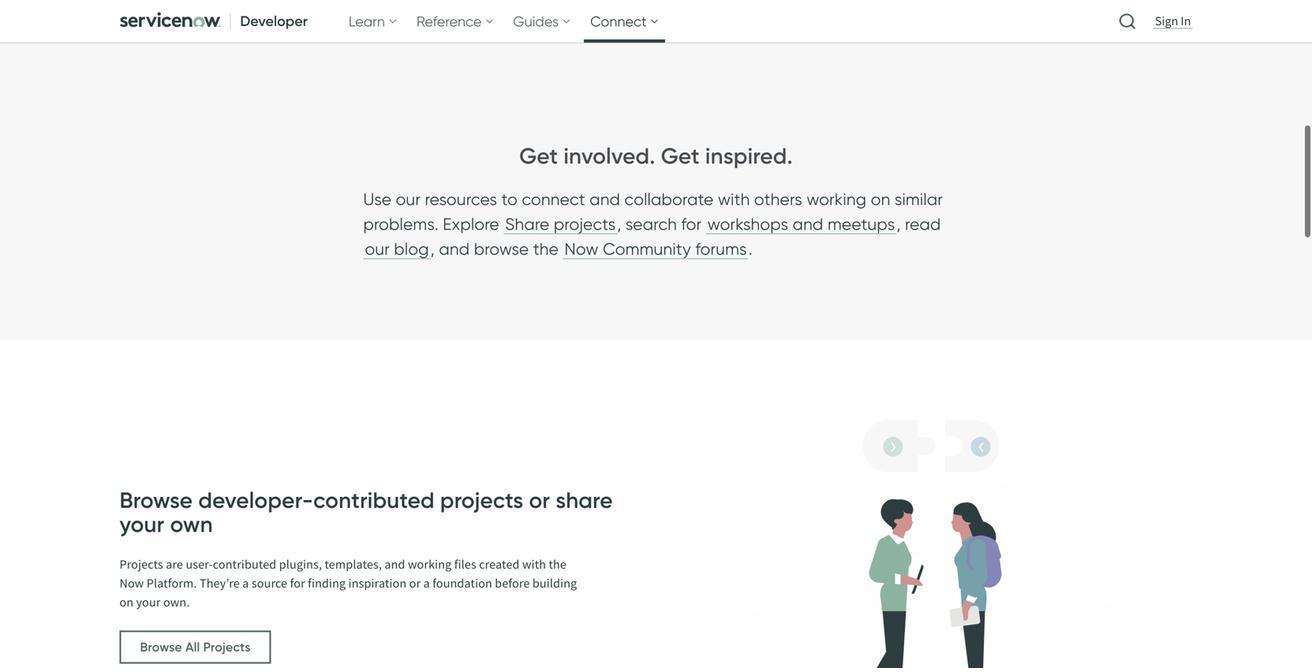 Task type: describe. For each thing, give the bounding box(es) containing it.
read
[[905, 214, 941, 235]]

connect button
[[584, 0, 666, 43]]

reference button
[[410, 0, 501, 43]]

and inside projects are user-contributed plugins, templates, and working files created with the now platform. they're a source for finding inspiration or a foundation before building on your own.
[[385, 557, 405, 573]]

0 vertical spatial for
[[681, 214, 702, 235]]

on inside projects are user-contributed plugins, templates, and working files created with the now platform. they're a source for finding inspiration or a foundation before building on your own.
[[120, 595, 134, 611]]

get involved. get inspired.
[[519, 142, 793, 170]]

with inside the use our resources to connect and collaborate with others working on similar problems. explore
[[718, 190, 750, 210]]

2 get from the left
[[661, 142, 700, 170]]

and inside the use our resources to connect and collaborate with others working on similar problems. explore
[[590, 190, 620, 210]]

connect
[[522, 190, 585, 210]]

contributed inside "browse developer-contributed projects or share your own"
[[313, 487, 435, 514]]

share
[[556, 487, 613, 514]]

, search for
[[617, 214, 706, 235]]

browse
[[120, 487, 193, 514]]

guides
[[513, 13, 559, 30]]

use
[[363, 190, 392, 210]]

problems.
[[363, 214, 439, 235]]

for inside projects are user-contributed plugins, templates, and working files created with the now platform. they're a source for finding inspiration or a foundation before building on your own.
[[290, 576, 305, 592]]

finding
[[308, 576, 346, 592]]

projects
[[440, 487, 523, 514]]

working inside projects are user-contributed plugins, templates, and working files created with the now platform. they're a source for finding inspiration or a foundation before building on your own.
[[408, 557, 452, 573]]

inspired.
[[705, 142, 793, 170]]

browse developer-contributed projects or share your own
[[120, 487, 613, 538]]

or inside "browse developer-contributed projects or share your own"
[[529, 487, 550, 514]]

developer link
[[113, 0, 317, 43]]

, for , read
[[897, 214, 901, 235]]

developer-
[[198, 487, 313, 514]]

, for , search for
[[617, 214, 621, 235]]

our
[[396, 190, 421, 210]]

your inside projects are user-contributed plugins, templates, and working files created with the now platform. they're a source for finding inspiration or a foundation before building on your own.
[[136, 595, 161, 611]]

browse
[[474, 239, 529, 259]]

others
[[754, 190, 803, 210]]

the inside projects are user-contributed plugins, templates, and working files created with the now platform. they're a source for finding inspiration or a foundation before building on your own.
[[549, 557, 567, 573]]

, for , and browse the
[[431, 239, 435, 259]]

reference
[[417, 13, 482, 30]]

own
[[170, 511, 213, 538]]

before
[[495, 576, 530, 592]]

sign in
[[1155, 13, 1191, 29]]

resources
[[425, 190, 497, 210]]



Task type: locate. For each thing, give the bounding box(es) containing it.
explore
[[443, 214, 499, 235]]

0 vertical spatial contributed
[[313, 487, 435, 514]]

and
[[590, 190, 620, 210], [439, 239, 470, 259], [385, 557, 405, 573]]

or right inspiration
[[409, 576, 421, 592]]

0 vertical spatial the
[[533, 239, 559, 259]]

working left files
[[408, 557, 452, 573]]

, left read
[[897, 214, 901, 235]]

1 horizontal spatial ,
[[617, 214, 621, 235]]

contributed up source
[[213, 557, 276, 573]]

developer
[[240, 12, 308, 30]]

contributed
[[313, 487, 435, 514], [213, 557, 276, 573]]

1 vertical spatial or
[[409, 576, 421, 592]]

on
[[871, 190, 891, 210], [120, 595, 134, 611]]

1 vertical spatial contributed
[[213, 557, 276, 573]]

building
[[533, 576, 577, 592]]

0 horizontal spatial with
[[522, 557, 546, 573]]

1 horizontal spatial contributed
[[313, 487, 435, 514]]

sign in button
[[1152, 12, 1194, 30]]

are
[[166, 557, 183, 573]]

in
[[1181, 13, 1191, 29]]

working inside the use our resources to connect and collaborate with others working on similar problems. explore
[[807, 190, 867, 210]]

2 horizontal spatial and
[[590, 190, 620, 210]]

contributed inside projects are user-contributed plugins, templates, and working files created with the now platform. they're a source for finding inspiration or a foundation before building on your own.
[[213, 557, 276, 573]]

on left 'similar' on the top of the page
[[871, 190, 891, 210]]

1 vertical spatial your
[[136, 595, 161, 611]]

2 vertical spatial and
[[385, 557, 405, 573]]

guides button
[[507, 0, 578, 43]]

projects are user-contributed plugins, templates, and working files created with the now platform. they're a source for finding inspiration or a foundation before building on your own.
[[120, 557, 577, 611]]

for
[[681, 214, 702, 235], [290, 576, 305, 592]]

2 horizontal spatial ,
[[897, 214, 901, 235]]

0 vertical spatial and
[[590, 190, 620, 210]]

1 vertical spatial the
[[549, 557, 567, 573]]

0 vertical spatial on
[[871, 190, 891, 210]]

, read
[[897, 214, 941, 235]]

and down explore
[[439, 239, 470, 259]]

for down plugins,
[[290, 576, 305, 592]]

similar
[[895, 190, 943, 210]]

and up inspiration
[[385, 557, 405, 573]]

use our resources to connect and collaborate with others working on similar problems. explore
[[363, 190, 943, 235]]

a left source
[[243, 576, 249, 592]]

and down involved.
[[590, 190, 620, 210]]

0 horizontal spatial and
[[385, 557, 405, 573]]

0 horizontal spatial a
[[243, 576, 249, 592]]

, left search
[[617, 214, 621, 235]]

0 vertical spatial your
[[120, 511, 164, 538]]

with left others
[[718, 190, 750, 210]]

to
[[502, 190, 518, 210]]

0 horizontal spatial for
[[290, 576, 305, 592]]

the
[[533, 239, 559, 259], [549, 557, 567, 573]]

or
[[529, 487, 550, 514], [409, 576, 421, 592]]

0 vertical spatial with
[[718, 190, 750, 210]]

a left "foundation" on the bottom of the page
[[423, 576, 430, 592]]

0 horizontal spatial or
[[409, 576, 421, 592]]

with
[[718, 190, 750, 210], [522, 557, 546, 573]]

contributed up templates,
[[313, 487, 435, 514]]

the up building
[[549, 557, 567, 573]]

projects
[[120, 557, 163, 573]]

2 a from the left
[[423, 576, 430, 592]]

,
[[617, 214, 621, 235], [897, 214, 901, 235], [431, 239, 435, 259]]

1 horizontal spatial get
[[661, 142, 700, 170]]

search
[[626, 214, 677, 235]]

files
[[454, 557, 477, 573]]

or inside projects are user-contributed plugins, templates, and working files created with the now platform. they're a source for finding inspiration or a foundation before building on your own.
[[409, 576, 421, 592]]

your inside "browse developer-contributed projects or share your own"
[[120, 511, 164, 538]]

0 vertical spatial or
[[529, 487, 550, 514]]

learn
[[349, 13, 385, 30]]

1 horizontal spatial a
[[423, 576, 430, 592]]

working right others
[[807, 190, 867, 210]]

0 horizontal spatial working
[[408, 557, 452, 573]]

1 vertical spatial for
[[290, 576, 305, 592]]

1 horizontal spatial with
[[718, 190, 750, 210]]

, down problems.
[[431, 239, 435, 259]]

learn button
[[342, 0, 404, 43]]

for down collaborate
[[681, 214, 702, 235]]

0 horizontal spatial get
[[519, 142, 558, 170]]

on inside the use our resources to connect and collaborate with others working on similar problems. explore
[[871, 190, 891, 210]]

1 horizontal spatial on
[[871, 190, 891, 210]]

they're
[[200, 576, 240, 592]]

working
[[807, 190, 867, 210], [408, 557, 452, 573]]

collaborate
[[625, 190, 714, 210]]

created
[[479, 557, 520, 573]]

user-
[[186, 557, 213, 573]]

sign
[[1155, 13, 1178, 29]]

1 horizontal spatial or
[[529, 487, 550, 514]]

with up building
[[522, 557, 546, 573]]

on down the 'now'
[[120, 595, 134, 611]]

inspiration
[[348, 576, 407, 592]]

source
[[252, 576, 287, 592]]

the right browse
[[533, 239, 559, 259]]

1 horizontal spatial for
[[681, 214, 702, 235]]

1 get from the left
[[519, 142, 558, 170]]

plugins,
[[279, 557, 322, 573]]

own.
[[163, 595, 190, 611]]

get
[[519, 142, 558, 170], [661, 142, 700, 170]]

0 horizontal spatial contributed
[[213, 557, 276, 573]]

connect
[[590, 13, 647, 30]]

your up projects
[[120, 511, 164, 538]]

your down the 'now'
[[136, 595, 161, 611]]

involved.
[[564, 142, 655, 170]]

1 vertical spatial on
[[120, 595, 134, 611]]

get up collaborate
[[661, 142, 700, 170]]

, and browse the
[[431, 239, 563, 259]]

templates,
[[325, 557, 382, 573]]

get up "connect"
[[519, 142, 558, 170]]

a
[[243, 576, 249, 592], [423, 576, 430, 592]]

platform.
[[147, 576, 197, 592]]

1 horizontal spatial working
[[807, 190, 867, 210]]

.
[[749, 239, 753, 259]]

now
[[120, 576, 144, 592]]

or left share in the bottom left of the page
[[529, 487, 550, 514]]

your
[[120, 511, 164, 538], [136, 595, 161, 611]]

1 a from the left
[[243, 576, 249, 592]]

foundation
[[433, 576, 492, 592]]

0 horizontal spatial ,
[[431, 239, 435, 259]]

1 vertical spatial with
[[522, 557, 546, 573]]

1 vertical spatial and
[[439, 239, 470, 259]]

1 vertical spatial working
[[408, 557, 452, 573]]

1 horizontal spatial and
[[439, 239, 470, 259]]

with inside projects are user-contributed plugins, templates, and working files created with the now platform. they're a source for finding inspiration or a foundation before building on your own.
[[522, 557, 546, 573]]

0 horizontal spatial on
[[120, 595, 134, 611]]

0 vertical spatial working
[[807, 190, 867, 210]]



